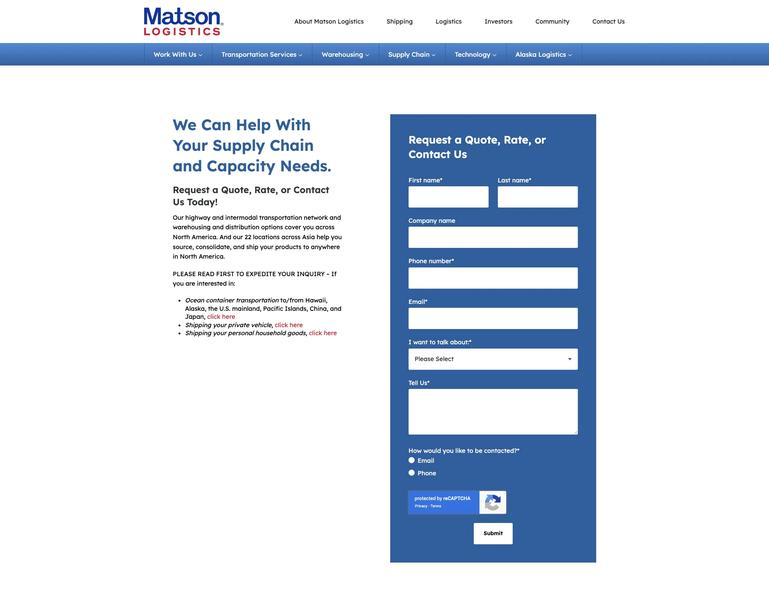 Task type: locate. For each thing, give the bounding box(es) containing it.
0 vertical spatial email
[[409, 298, 425, 306]]

1 vertical spatial contact
[[409, 148, 450, 161]]

click right goods
[[309, 330, 322, 337]]

1 horizontal spatial chain
[[412, 50, 430, 58]]

0 vertical spatial shipping
[[387, 17, 413, 25]]

first
[[409, 176, 422, 184]]

last
[[498, 176, 510, 184]]

1 horizontal spatial click here
[[275, 321, 303, 329]]

1 vertical spatial to
[[430, 339, 436, 346]]

shipping your personal household goods ,
[[185, 330, 307, 337]]

community link
[[535, 17, 569, 25]]

1 vertical spatial across
[[281, 233, 300, 241]]

your inquiry –
[[278, 270, 330, 278]]

1 horizontal spatial to
[[430, 339, 436, 346]]

phone down would
[[418, 470, 436, 478]]

0 vertical spatial transportation
[[259, 214, 302, 222]]

click for private
[[275, 321, 288, 329]]

quote,
[[465, 133, 500, 146], [221, 184, 252, 196]]

1 vertical spatial menu
[[144, 43, 582, 66]]

transportation up mainland,
[[236, 297, 279, 304]]

click
[[207, 313, 220, 321], [275, 321, 288, 329], [309, 330, 322, 337]]

or for request a quote, rate, or contact us today!
[[281, 184, 291, 196]]

matson
[[314, 17, 336, 25]]

0 vertical spatial here
[[222, 313, 235, 321]]

supply
[[388, 50, 410, 58], [213, 136, 265, 155]]

to left be
[[467, 447, 473, 455]]

rate, for request a quote, rate, or contact us today!
[[254, 184, 278, 196]]

, down islands, china, at left bottom
[[306, 330, 307, 337]]

0 horizontal spatial ,
[[271, 321, 273, 329]]

1 vertical spatial email
[[418, 457, 434, 465]]

supply inside menu
[[388, 50, 410, 58]]

supply up the capacity
[[213, 136, 265, 155]]

in
[[173, 253, 178, 261]]

0 horizontal spatial supply
[[213, 136, 265, 155]]

2 horizontal spatial click
[[309, 330, 322, 337]]

name right last
[[512, 176, 529, 184]]

0 horizontal spatial request
[[173, 184, 210, 196]]

contact inside request a quote, rate, or contact us today!
[[293, 184, 329, 196]]

2 horizontal spatial to
[[467, 447, 473, 455]]

2 vertical spatial to
[[467, 447, 473, 455]]

Email radio
[[409, 457, 578, 470]]

and right network
[[330, 214, 341, 222]]

0 horizontal spatial quote,
[[221, 184, 252, 196]]

transportation up options
[[259, 214, 302, 222]]

click here link right goods
[[309, 330, 337, 337]]

0 horizontal spatial here
[[222, 313, 235, 321]]

rate, inside request a quote, rate, or contact us
[[504, 133, 531, 146]]

1 vertical spatial rate,
[[254, 184, 278, 196]]

1 vertical spatial quote,
[[221, 184, 252, 196]]

0 horizontal spatial click here
[[207, 313, 235, 321]]

the
[[208, 305, 218, 313]]

ocean
[[185, 297, 204, 304]]

or
[[535, 133, 546, 146], [281, 184, 291, 196]]

menu containing work with us
[[144, 43, 582, 66]]

0 vertical spatial with
[[172, 50, 187, 58]]

chain inside we can help with your supply chain and capacity needs.
[[270, 136, 314, 155]]

contact us link
[[592, 17, 625, 25]]

request inside request a quote, rate, or contact us today!
[[173, 184, 210, 196]]

contact
[[592, 17, 616, 25], [409, 148, 450, 161], [293, 184, 329, 196]]

and
[[173, 156, 202, 175], [212, 214, 224, 222], [330, 214, 341, 222], [212, 224, 224, 231], [233, 243, 245, 251], [330, 305, 341, 313]]

1 horizontal spatial click here link
[[275, 321, 303, 329]]

container
[[206, 297, 234, 304]]

1 horizontal spatial or
[[535, 133, 546, 146]]

about:
[[450, 339, 469, 346]]

0 horizontal spatial rate,
[[254, 184, 278, 196]]

your down "u.s."
[[213, 321, 226, 329]]

ocean container transportation
[[185, 297, 279, 304]]

0 vertical spatial to
[[303, 243, 309, 251]]

your down shipping your private vehicle ,
[[213, 330, 226, 337]]

america. up 'consolidate,' at the left top of page
[[192, 233, 218, 241]]

quote, inside request a quote, rate, or contact us
[[465, 133, 500, 146]]

0 vertical spatial your
[[260, 243, 273, 251]]

shipping
[[387, 17, 413, 25], [185, 321, 211, 329], [185, 330, 211, 337]]

cover
[[285, 224, 301, 231]]

phone inside radio
[[418, 470, 436, 478]]

1 horizontal spatial quote,
[[465, 133, 500, 146]]

and down your
[[173, 156, 202, 175]]

1 horizontal spatial here
[[290, 321, 303, 329]]

2 horizontal spatial contact
[[592, 17, 616, 25]]

your for private
[[213, 321, 226, 329]]

and down our
[[233, 243, 245, 251]]

Company name text field
[[409, 227, 578, 248]]

i want to talk about: *
[[409, 339, 471, 346]]

across down cover
[[281, 233, 300, 241]]

america.
[[192, 233, 218, 241], [199, 253, 225, 261]]

shipping for shipping your private vehicle ,
[[185, 321, 211, 329]]

menu containing about matson logistics
[[240, 17, 625, 26]]

1 horizontal spatial rate,
[[504, 133, 531, 146]]

0 horizontal spatial with
[[172, 50, 187, 58]]

first
[[216, 270, 234, 278]]

us inside work with us link
[[189, 50, 196, 58]]

name right company
[[439, 217, 455, 225]]

0 vertical spatial click here link
[[207, 313, 235, 321]]

2 vertical spatial click here link
[[309, 330, 337, 337]]

2 vertical spatial contact
[[293, 184, 329, 196]]

1 vertical spatial here
[[290, 321, 303, 329]]

1 vertical spatial chain
[[270, 136, 314, 155]]

shipping link
[[387, 17, 413, 25]]

about matson logistics
[[294, 17, 364, 25]]

north up source, on the left top of the page
[[173, 233, 190, 241]]

0 vertical spatial phone
[[409, 258, 427, 265]]

across
[[315, 224, 335, 231], [281, 233, 300, 241]]

your down locations
[[260, 243, 273, 251]]

contact for request a quote, rate, or contact us today!
[[293, 184, 329, 196]]

None checkbox
[[409, 457, 578, 482]]

click here down "u.s."
[[207, 313, 235, 321]]

name for last name
[[512, 176, 529, 184]]

1 horizontal spatial with
[[276, 115, 311, 134]]

here
[[222, 313, 235, 321], [290, 321, 303, 329], [324, 330, 337, 337]]

1 vertical spatial click here
[[275, 321, 303, 329]]

you down please
[[173, 280, 184, 288]]

0 vertical spatial rate,
[[504, 133, 531, 146]]

your
[[260, 243, 273, 251], [213, 321, 226, 329], [213, 330, 226, 337]]

here up goods
[[290, 321, 303, 329]]

2 horizontal spatial here
[[324, 330, 337, 337]]

chain
[[412, 50, 430, 58], [270, 136, 314, 155]]

company
[[409, 217, 437, 225]]

2 horizontal spatial click here link
[[309, 330, 337, 337]]

0 vertical spatial quote,
[[465, 133, 500, 146]]

name
[[423, 176, 440, 184], [512, 176, 529, 184], [439, 217, 455, 225]]

1 horizontal spatial ,
[[306, 330, 307, 337]]

quote, for request a quote, rate, or contact us
[[465, 133, 500, 146]]

0 horizontal spatial click here link
[[207, 313, 235, 321]]

0 vertical spatial request
[[409, 133, 451, 146]]

you up "asia"
[[303, 224, 314, 231]]

consolidate,
[[196, 243, 231, 251]]

supply down shipping link
[[388, 50, 410, 58]]

america. down 'consolidate,' at the left top of page
[[199, 253, 225, 261]]

quote, for request a quote, rate, or contact us today!
[[221, 184, 252, 196]]

2 vertical spatial click here
[[309, 330, 337, 337]]

phone left "number"
[[409, 258, 427, 265]]

0 horizontal spatial a
[[212, 184, 218, 196]]

click here link up goods
[[275, 321, 303, 329]]

interested
[[197, 280, 227, 288]]

a
[[455, 133, 462, 146], [212, 184, 218, 196]]

2 horizontal spatial click here
[[309, 330, 337, 337]]

1 vertical spatial or
[[281, 184, 291, 196]]

i
[[409, 339, 411, 346]]

0 vertical spatial supply
[[388, 50, 410, 58]]

0 vertical spatial north
[[173, 233, 190, 241]]

0 vertical spatial menu
[[240, 17, 625, 26]]

*
[[440, 176, 442, 184], [529, 176, 531, 184], [452, 258, 454, 265], [425, 298, 427, 306], [469, 339, 471, 346], [427, 379, 430, 387], [517, 447, 519, 455]]

transportation services link
[[212, 43, 313, 66]]

north down source, on the left top of the page
[[180, 253, 197, 261]]

2 vertical spatial your
[[213, 330, 226, 337]]

click down the the
[[207, 313, 220, 321]]

contact inside request a quote, rate, or contact us
[[409, 148, 450, 161]]

0 horizontal spatial contact
[[293, 184, 329, 196]]

today!
[[187, 197, 218, 208]]

2 horizontal spatial logistics
[[538, 50, 566, 58]]

a inside request a quote, rate, or contact us
[[455, 133, 462, 146]]

1 vertical spatial with
[[276, 115, 311, 134]]

our
[[173, 214, 184, 222]]

intermodal
[[225, 214, 258, 222]]

talk
[[437, 339, 448, 346]]

None submit
[[474, 524, 513, 545]]

1 horizontal spatial contact
[[409, 148, 450, 161]]

1 horizontal spatial supply
[[388, 50, 410, 58]]

1 horizontal spatial click
[[275, 321, 288, 329]]

name right first
[[423, 176, 440, 184]]

help
[[236, 115, 271, 134]]

request for request a quote, rate, or contact us
[[409, 133, 451, 146]]

highway
[[185, 214, 210, 222]]

capacity
[[207, 156, 275, 175]]

2 vertical spatial here
[[324, 330, 337, 337]]

rate, inside request a quote, rate, or contact us today!
[[254, 184, 278, 196]]

click up household
[[275, 321, 288, 329]]

to
[[303, 243, 309, 251], [430, 339, 436, 346], [467, 447, 473, 455]]

click here link for vehicle
[[275, 321, 303, 329]]

email inside option
[[418, 457, 434, 465]]

1 horizontal spatial a
[[455, 133, 462, 146]]

rate,
[[504, 133, 531, 146], [254, 184, 278, 196]]

menu
[[240, 17, 625, 26], [144, 43, 582, 66]]

here up shipping your private vehicle ,
[[222, 313, 235, 321]]

None email field
[[409, 308, 578, 330]]

, up household
[[271, 321, 273, 329]]

1 vertical spatial a
[[212, 184, 218, 196]]

us
[[617, 17, 625, 25], [189, 50, 196, 58], [454, 148, 467, 161], [173, 197, 184, 208], [420, 379, 427, 387]]

help
[[317, 233, 329, 241]]

how
[[409, 447, 422, 455]]

0 vertical spatial a
[[455, 133, 462, 146]]

needs.
[[280, 156, 331, 175]]

north
[[173, 233, 190, 241], [180, 253, 197, 261]]

None text field
[[498, 187, 578, 208], [409, 389, 578, 435], [498, 187, 578, 208], [409, 389, 578, 435]]

2 vertical spatial shipping
[[185, 330, 211, 337]]

1 vertical spatial click here link
[[275, 321, 303, 329]]

phone for phone
[[418, 470, 436, 478]]

or inside request a quote, rate, or contact us
[[535, 133, 546, 146]]

0 horizontal spatial to
[[303, 243, 309, 251]]

1 vertical spatial supply
[[213, 136, 265, 155]]

to down "asia"
[[303, 243, 309, 251]]

1 vertical spatial transportation
[[236, 297, 279, 304]]

quote, inside request a quote, rate, or contact us today!
[[221, 184, 252, 196]]

phone number *
[[409, 258, 454, 265]]

work
[[154, 50, 170, 58]]

0 vertical spatial or
[[535, 133, 546, 146]]

transportation
[[259, 214, 302, 222], [236, 297, 279, 304]]

0 horizontal spatial click
[[207, 313, 220, 321]]

1 vertical spatial ,
[[306, 330, 307, 337]]

or inside request a quote, rate, or contact us today!
[[281, 184, 291, 196]]

0 vertical spatial click
[[207, 313, 220, 321]]

1 horizontal spatial request
[[409, 133, 451, 146]]

across up help on the top left
[[315, 224, 335, 231]]

1 vertical spatial request
[[173, 184, 210, 196]]

about matson logistics link
[[294, 17, 364, 25]]

with
[[172, 50, 187, 58], [276, 115, 311, 134]]

logistics
[[338, 17, 364, 25], [436, 17, 462, 25], [538, 50, 566, 58]]

a for request a quote, rate, or contact us today!
[[212, 184, 218, 196]]

0 horizontal spatial chain
[[270, 136, 314, 155]]

and inside we can help with your supply chain and capacity needs.
[[173, 156, 202, 175]]

0 horizontal spatial or
[[281, 184, 291, 196]]

here right goods
[[324, 330, 337, 337]]

click here up goods
[[275, 321, 303, 329]]

1 horizontal spatial across
[[315, 224, 335, 231]]

0 vertical spatial america.
[[192, 233, 218, 241]]

request inside request a quote, rate, or contact us
[[409, 133, 451, 146]]

and
[[220, 233, 231, 241]]

None text field
[[409, 187, 489, 208]]

mainland,
[[232, 305, 261, 313]]

household
[[255, 330, 286, 337]]

1 vertical spatial america.
[[199, 253, 225, 261]]

our
[[233, 233, 243, 241]]

logistics link
[[436, 17, 462, 25]]

1 vertical spatial your
[[213, 321, 226, 329]]

to left talk
[[430, 339, 436, 346]]

click here link down "u.s."
[[207, 313, 235, 321]]

your inside our highway and intermodal transportation network and warehousing and distribution options cover you across north america. and our 22 locations across asia help you source, consolidate, and ship your products to anywhere in north america.
[[260, 243, 273, 251]]

1 vertical spatial click
[[275, 321, 288, 329]]

and right highway
[[212, 214, 224, 222]]

are
[[185, 280, 195, 288]]

2 vertical spatial click
[[309, 330, 322, 337]]

1 vertical spatial shipping
[[185, 321, 211, 329]]

shipping inside menu
[[387, 17, 413, 25]]

click here right goods
[[309, 330, 337, 337]]

how would you like to be contacted? *
[[409, 447, 519, 455]]

us inside request a quote, rate, or contact us today!
[[173, 197, 184, 208]]

1 vertical spatial phone
[[418, 470, 436, 478]]

contact us
[[592, 17, 625, 25]]

None telephone field
[[409, 268, 578, 289]]

and right islands, china, at left bottom
[[330, 305, 341, 313]]

request a quote, rate, or contact us
[[409, 133, 546, 161]]

here for vehicle
[[290, 321, 303, 329]]

email
[[409, 298, 425, 306], [418, 457, 434, 465]]

a inside request a quote, rate, or contact us today!
[[212, 184, 218, 196]]

shipping for shipping
[[387, 17, 413, 25]]



Task type: describe. For each thing, give the bounding box(es) containing it.
warehousing link
[[313, 43, 379, 66]]

email for email
[[418, 457, 434, 465]]

personal
[[228, 330, 254, 337]]

u.s.
[[219, 305, 230, 313]]

click for personal
[[309, 330, 322, 337]]

0 vertical spatial across
[[315, 224, 335, 231]]

you right help on the top left
[[331, 233, 342, 241]]

alaska logistics
[[516, 50, 566, 58]]

here for household
[[324, 330, 337, 337]]

we
[[173, 115, 197, 134]]

work with us
[[154, 50, 196, 58]]

request a quote, rate, or contact us today!
[[173, 184, 329, 208]]

can
[[201, 115, 231, 134]]

to inside our highway and intermodal transportation network and warehousing and distribution options cover you across north america. and our 22 locations across asia help you source, consolidate, and ship your products to anywhere in north america.
[[303, 243, 309, 251]]

to
[[236, 270, 244, 278]]

network
[[304, 214, 328, 222]]

alaska logistics link
[[506, 43, 582, 66]]

technology
[[455, 50, 490, 58]]

distribution
[[225, 224, 259, 231]]

to/from
[[280, 297, 304, 304]]

a for request a quote, rate, or contact us
[[455, 133, 462, 146]]

community
[[535, 17, 569, 25]]

goods
[[287, 330, 306, 337]]

technology link
[[446, 43, 506, 66]]

warehousing
[[173, 224, 211, 231]]

with inside we can help with your supply chain and capacity needs.
[[276, 115, 311, 134]]

transportation inside our highway and intermodal transportation network and warehousing and distribution options cover you across north america. and our 22 locations across asia help you source, consolidate, and ship your products to anywhere in north america.
[[259, 214, 302, 222]]

none checkbox containing email
[[409, 457, 578, 482]]

anywhere
[[311, 243, 340, 251]]

products
[[275, 243, 301, 251]]

supply chain
[[388, 50, 430, 58]]

email for email *
[[409, 298, 425, 306]]

japan,
[[185, 313, 205, 321]]

please read first to expedite your inquiry – if you are interested in:
[[173, 270, 337, 288]]

first name *
[[409, 176, 442, 184]]

and inside to/from hawaii, alaska, the u.s. mainland, pacific islands, china, and japan,
[[330, 305, 341, 313]]

asia
[[302, 233, 315, 241]]

pacific
[[263, 305, 283, 313]]

company name
[[409, 217, 455, 225]]

you left like on the right bottom
[[443, 447, 454, 455]]

phone for phone number *
[[409, 258, 427, 265]]

you inside please read first to expedite your inquiry – if you are interested in:
[[173, 280, 184, 288]]

last name *
[[498, 176, 531, 184]]

0 vertical spatial contact
[[592, 17, 616, 25]]

please
[[173, 270, 196, 278]]

services
[[270, 50, 297, 58]]

0 horizontal spatial across
[[281, 233, 300, 241]]

islands, china,
[[285, 305, 328, 313]]

1 vertical spatial north
[[180, 253, 197, 261]]

to/from hawaii, alaska, the u.s. mainland, pacific islands, china, and japan,
[[185, 297, 341, 321]]

supply chain link
[[379, 43, 446, 66]]

private
[[228, 321, 249, 329]]

vehicle
[[251, 321, 271, 329]]

request for request a quote, rate, or contact us today!
[[173, 184, 210, 196]]

click here for vehicle
[[275, 321, 303, 329]]

1 horizontal spatial logistics
[[436, 17, 462, 25]]

options
[[261, 224, 283, 231]]

and up the and
[[212, 224, 224, 231]]

0 vertical spatial ,
[[271, 321, 273, 329]]

22
[[245, 233, 251, 241]]

alaska,
[[185, 305, 206, 313]]

email *
[[409, 298, 427, 306]]

transportation services
[[222, 50, 297, 58]]

want
[[413, 339, 428, 346]]

Phone radio
[[409, 470, 578, 482]]

supply inside we can help with your supply chain and capacity needs.
[[213, 136, 265, 155]]

0 vertical spatial chain
[[412, 50, 430, 58]]

us inside request a quote, rate, or contact us
[[454, 148, 467, 161]]

about
[[294, 17, 312, 25]]

read
[[198, 270, 214, 278]]

your
[[173, 136, 208, 155]]

we can help with your supply chain and capacity needs.
[[173, 115, 331, 175]]

if
[[331, 270, 337, 278]]

number
[[429, 258, 452, 265]]

shipping for shipping your personal household goods ,
[[185, 330, 211, 337]]

0 vertical spatial click here
[[207, 313, 235, 321]]

0 horizontal spatial logistics
[[338, 17, 364, 25]]

or for request a quote, rate, or contact us
[[535, 133, 546, 146]]

our highway and intermodal transportation network and warehousing and distribution options cover you across north america. and our 22 locations across asia help you source, consolidate, and ship your products to anywhere in north america.
[[173, 214, 342, 261]]

tell us *
[[409, 379, 430, 387]]

in:
[[228, 280, 235, 288]]

name for first name
[[423, 176, 440, 184]]

be
[[475, 447, 482, 455]]

warehousing
[[322, 50, 363, 58]]

click here for household
[[309, 330, 337, 337]]

locations
[[253, 233, 280, 241]]

contact for request a quote, rate, or contact us
[[409, 148, 450, 161]]

like
[[455, 447, 465, 455]]

click here link for household
[[309, 330, 337, 337]]

contacted?
[[484, 447, 517, 455]]

hawaii,
[[305, 297, 327, 304]]

rate, for request a quote, rate, or contact us
[[504, 133, 531, 146]]

investors link
[[485, 17, 513, 25]]

expedite
[[246, 270, 276, 278]]

work with us link
[[144, 43, 212, 66]]

ship
[[246, 243, 258, 251]]

transportation
[[222, 50, 268, 58]]

would
[[423, 447, 441, 455]]

your for personal
[[213, 330, 226, 337]]

alaska
[[516, 50, 537, 58]]

source,
[[173, 243, 194, 251]]



Task type: vqa. For each thing, say whether or not it's contained in the screenshot.
the middle the here
yes



